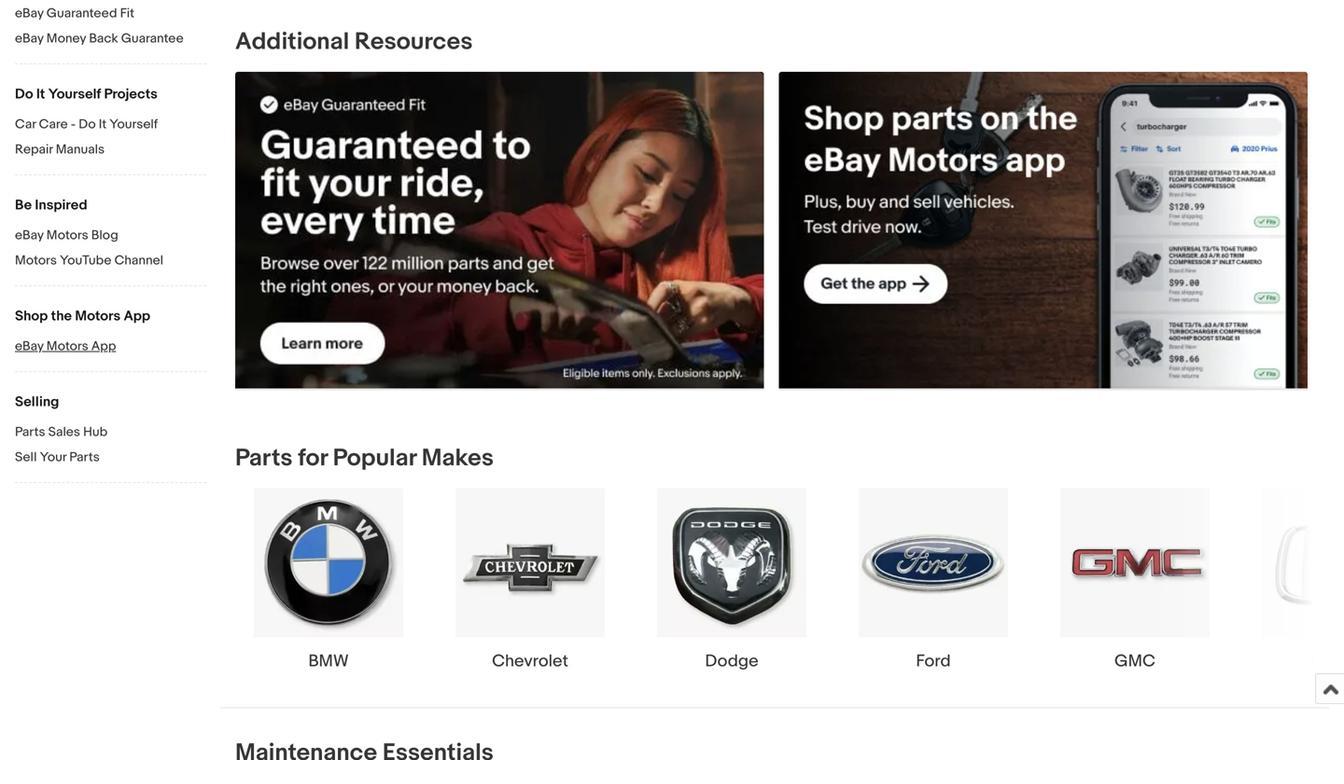 Task type: locate. For each thing, give the bounding box(es) containing it.
0 vertical spatial it
[[36, 86, 45, 103]]

ebay inside ebay motors blog motors youtube channel
[[15, 228, 44, 244]]

your
[[40, 450, 66, 466]]

chevrolet link
[[437, 489, 624, 674]]

shop the motors app
[[15, 308, 150, 325]]

for
[[298, 444, 328, 473]]

honda image
[[1262, 489, 1344, 638]]

do right - at top left
[[79, 117, 96, 133]]

selling
[[15, 394, 59, 411]]

ebay guaranteed fit link
[[15, 6, 206, 23]]

yourself
[[48, 86, 101, 103], [109, 117, 158, 133]]

app down shop the motors app
[[91, 339, 116, 355]]

ebay for ebay motors app
[[15, 339, 44, 355]]

3 ebay from the top
[[15, 228, 44, 244]]

hond
[[1311, 652, 1344, 672]]

None text field
[[235, 72, 764, 390], [779, 72, 1308, 390]]

1 horizontal spatial yourself
[[109, 117, 158, 133]]

do up car at the top
[[15, 86, 33, 103]]

yourself down projects
[[109, 117, 158, 133]]

ebay
[[15, 6, 44, 21], [15, 31, 44, 47], [15, 228, 44, 244], [15, 339, 44, 355]]

4 ebay from the top
[[15, 339, 44, 355]]

motors inside ebay motors app link
[[46, 339, 88, 355]]

-
[[71, 117, 76, 133]]

additional
[[235, 27, 349, 56]]

parts
[[15, 425, 45, 441], [235, 444, 293, 473], [69, 450, 100, 466]]

do
[[15, 86, 33, 103], [79, 117, 96, 133]]

1 horizontal spatial do
[[79, 117, 96, 133]]

motors down the
[[46, 339, 88, 355]]

hond link
[[1243, 489, 1344, 674]]

car care - do it yourself link
[[15, 117, 206, 134]]

1 vertical spatial it
[[99, 117, 107, 133]]

app
[[124, 308, 150, 325], [91, 339, 116, 355]]

yourself up - at top left
[[48, 86, 101, 103]]

motors down inspired
[[46, 228, 88, 244]]

inspired
[[35, 197, 87, 214]]

fit
[[120, 6, 134, 21]]

money
[[46, 31, 86, 47]]

ebay for ebay motors blog motors youtube channel
[[15, 228, 44, 244]]

parts left for
[[235, 444, 293, 473]]

1 none text field from the left
[[235, 72, 764, 390]]

sell your parts link
[[15, 450, 206, 468]]

popular
[[333, 444, 416, 473]]

ebay down be
[[15, 228, 44, 244]]

1 horizontal spatial it
[[99, 117, 107, 133]]

dodge link
[[638, 489, 825, 674]]

ebay down the shop
[[15, 339, 44, 355]]

1 ebay from the top
[[15, 6, 44, 21]]

the
[[51, 308, 72, 325]]

ford link
[[840, 489, 1027, 674]]

parts down hub
[[69, 450, 100, 466]]

gmc link
[[1042, 489, 1228, 674]]

resources
[[355, 27, 473, 56]]

youtube
[[60, 253, 112, 269]]

additional resources
[[235, 27, 473, 56]]

ebay motors blog motors youtube channel
[[15, 228, 163, 269]]

car care - do it yourself repair manuals
[[15, 117, 158, 158]]

motors youtube channel link
[[15, 253, 206, 271]]

app up ebay motors app link
[[124, 308, 150, 325]]

it up care
[[36, 86, 45, 103]]

parts up sell
[[15, 425, 45, 441]]

do it yourself projects
[[15, 86, 158, 103]]

1 vertical spatial yourself
[[109, 117, 158, 133]]

yourself inside car care - do it yourself repair manuals
[[109, 117, 158, 133]]

0 horizontal spatial parts
[[15, 425, 45, 441]]

2 ebay from the top
[[15, 31, 44, 47]]

parts for popular makes
[[235, 444, 494, 473]]

bmw image
[[254, 489, 403, 638]]

ebay left money
[[15, 31, 44, 47]]

motors up ebay motors app link
[[75, 308, 121, 325]]

car
[[15, 117, 36, 133]]

repair manuals link
[[15, 142, 206, 160]]

1 vertical spatial do
[[79, 117, 96, 133]]

0 horizontal spatial none text field
[[235, 72, 764, 390]]

sell
[[15, 450, 37, 466]]

motors left youtube
[[15, 253, 57, 269]]

1 horizontal spatial none text field
[[779, 72, 1308, 390]]

0 vertical spatial yourself
[[48, 86, 101, 103]]

0 horizontal spatial app
[[91, 339, 116, 355]]

ebay motors app link
[[15, 339, 206, 357]]

1 horizontal spatial app
[[124, 308, 150, 325]]

be
[[15, 197, 32, 214]]

guaranteed fit image
[[235, 72, 764, 389]]

2 none text field from the left
[[779, 72, 1308, 390]]

motors
[[46, 228, 88, 244], [15, 253, 57, 269], [75, 308, 121, 325], [46, 339, 88, 355]]

be inspired
[[15, 197, 87, 214]]

blog
[[91, 228, 118, 244]]

ebay left guaranteed
[[15, 6, 44, 21]]

it
[[36, 86, 45, 103], [99, 117, 107, 133]]

0 vertical spatial app
[[124, 308, 150, 325]]

0 vertical spatial do
[[15, 86, 33, 103]]

parts sales hub link
[[15, 425, 206, 442]]

it up repair manuals 'link' on the left top
[[99, 117, 107, 133]]

2 horizontal spatial parts
[[235, 444, 293, 473]]



Task type: describe. For each thing, give the bounding box(es) containing it.
1 horizontal spatial parts
[[69, 450, 100, 466]]

guaranteed
[[46, 6, 117, 21]]

makes
[[422, 444, 494, 473]]

projects
[[104, 86, 158, 103]]

dodge image
[[657, 489, 807, 638]]

manuals
[[56, 142, 105, 158]]

dodge
[[705, 652, 759, 672]]

chevrolet image
[[456, 489, 605, 638]]

do inside car care - do it yourself repair manuals
[[79, 117, 96, 133]]

ebay motors app
[[15, 339, 116, 355]]

repair
[[15, 142, 53, 158]]

ebay motors blog link
[[15, 228, 206, 245]]

1 vertical spatial app
[[91, 339, 116, 355]]

sales
[[48, 425, 80, 441]]

chevrolet
[[492, 652, 568, 672]]

shop
[[15, 308, 48, 325]]

none text field "shop parts on the app"
[[779, 72, 1308, 390]]

ebay guaranteed fit ebay money back guarantee
[[15, 6, 184, 47]]

none text field guaranteed fit
[[235, 72, 764, 390]]

channel
[[114, 253, 163, 269]]

ford
[[916, 652, 951, 672]]

shop parts on the app image
[[779, 72, 1308, 389]]

guarantee
[[121, 31, 184, 47]]

bmw link
[[235, 489, 422, 674]]

0 horizontal spatial it
[[36, 86, 45, 103]]

parts for parts for popular makes
[[235, 444, 293, 473]]

care
[[39, 117, 68, 133]]

gmc image
[[1060, 489, 1210, 638]]

it inside car care - do it yourself repair manuals
[[99, 117, 107, 133]]

parts sales hub sell your parts
[[15, 425, 107, 466]]

ebay for ebay guaranteed fit ebay money back guarantee
[[15, 6, 44, 21]]

parts for parts sales hub sell your parts
[[15, 425, 45, 441]]

0 horizontal spatial yourself
[[48, 86, 101, 103]]

bmw
[[308, 652, 349, 672]]

hub
[[83, 425, 107, 441]]

0 horizontal spatial do
[[15, 86, 33, 103]]

gmc
[[1115, 652, 1156, 672]]

ebay money back guarantee link
[[15, 31, 206, 49]]

ford image
[[859, 489, 1008, 638]]

back
[[89, 31, 118, 47]]



Task type: vqa. For each thing, say whether or not it's contained in the screenshot.
Yourself
yes



